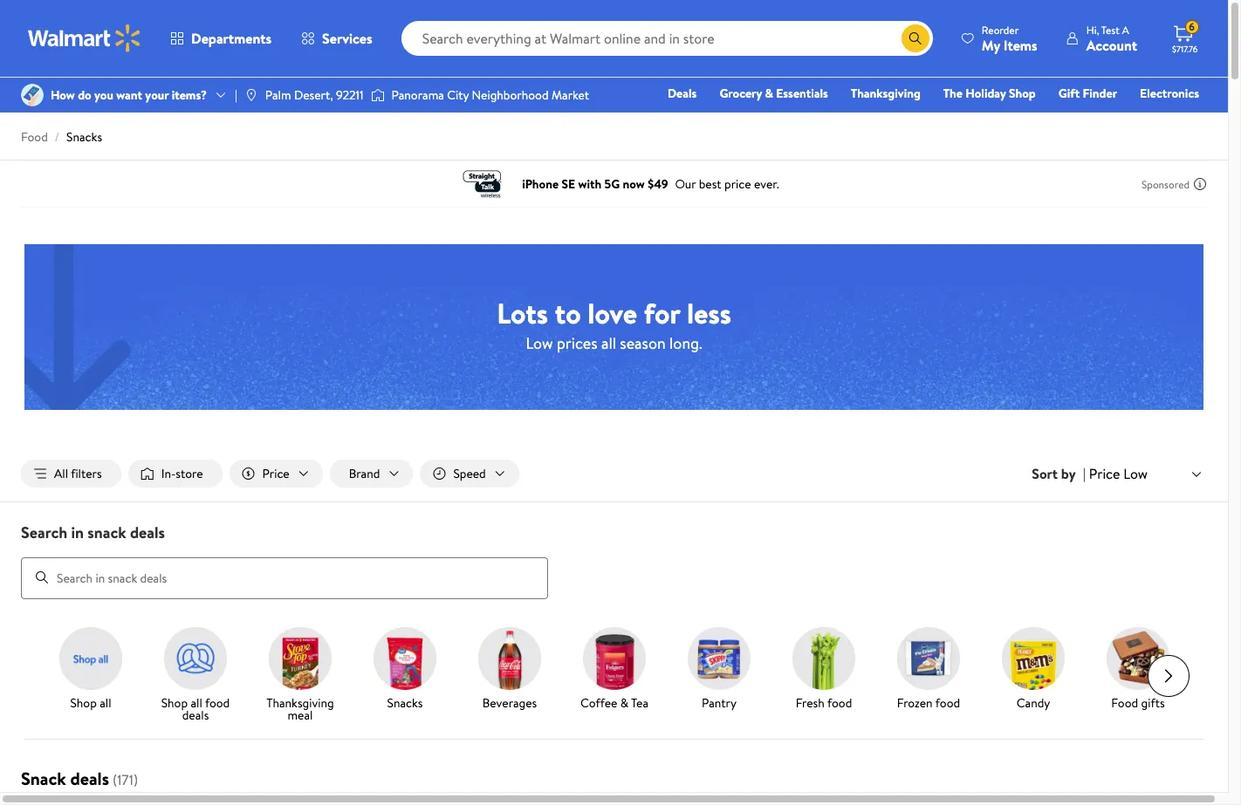 Task type: describe. For each thing, give the bounding box(es) containing it.
in-
[[161, 465, 176, 483]]

search icon image
[[909, 31, 923, 45]]

departments
[[191, 29, 272, 48]]

beverages image
[[478, 627, 541, 690]]

pantry image
[[688, 627, 751, 690]]

lots to love for less low prices all season long.
[[497, 294, 732, 354]]

candy link
[[988, 627, 1079, 713]]

food for frozen food
[[936, 695, 961, 712]]

deals for food
[[182, 707, 209, 724]]

Search in snack deals search field
[[21, 558, 548, 600]]

services
[[322, 29, 373, 48]]

 image for palm
[[244, 88, 258, 102]]

in-store button
[[128, 460, 222, 488]]

Search search field
[[401, 21, 933, 56]]

all inside lots to love for less low prices all season long.
[[602, 332, 616, 354]]

& for essentials
[[765, 85, 774, 102]]

electronics toy shop
[[810, 85, 1200, 127]]

frozen
[[897, 695, 933, 712]]

tea
[[631, 695, 649, 712]]

food gifts link
[[1093, 627, 1184, 713]]

deals for snack
[[130, 522, 165, 544]]

shop all
[[70, 695, 111, 712]]

deals link
[[660, 84, 705, 103]]

all
[[54, 465, 68, 483]]

coffee & tea image
[[583, 627, 646, 690]]

fresh food
[[796, 695, 852, 712]]

food link
[[21, 128, 48, 146]]

in
[[71, 522, 84, 544]]

all for shop all food deals
[[191, 695, 202, 712]]

92211
[[336, 86, 364, 104]]

want
[[116, 86, 142, 104]]

meal
[[288, 707, 313, 724]]

the
[[944, 85, 963, 102]]

food for food gifts
[[1112, 695, 1139, 712]]

fashion
[[935, 109, 976, 127]]

6 $717.76
[[1173, 19, 1198, 55]]

palm
[[265, 86, 291, 104]]

Walmart Site-Wide search field
[[401, 21, 933, 56]]

grocery & essentials
[[720, 85, 829, 102]]

one debit
[[1066, 109, 1125, 127]]

my
[[982, 35, 1001, 55]]

intern link
[[1198, 627, 1242, 725]]

reorder my items
[[982, 22, 1038, 55]]

price for price
[[262, 465, 290, 483]]

frozen food link
[[884, 627, 974, 713]]

shop inside shop all food deals
[[161, 695, 188, 712]]

snack
[[88, 522, 126, 544]]

2 vertical spatial deals
[[70, 767, 109, 791]]

sort and filter section element
[[0, 446, 1229, 502]]

pantry link
[[674, 627, 765, 713]]

intern
[[1210, 695, 1242, 724]]

food / snacks
[[21, 128, 102, 146]]

search in snack deals
[[21, 522, 165, 544]]

coffee
[[581, 695, 618, 712]]

sort
[[1032, 465, 1058, 484]]

neighborhood
[[472, 86, 549, 104]]

price for price low
[[1090, 464, 1121, 484]]

sponsored
[[1142, 177, 1190, 192]]

fresh
[[796, 695, 825, 712]]

all filters
[[54, 465, 102, 483]]

finder
[[1083, 85, 1118, 102]]

holiday
[[966, 85, 1006, 102]]

| inside sort and filter section element
[[1083, 465, 1086, 484]]

the holiday shop link
[[936, 84, 1044, 103]]

speed button
[[420, 460, 519, 488]]

price low button
[[1086, 463, 1208, 486]]

 image for panorama
[[371, 86, 385, 104]]

less
[[687, 294, 732, 332]]

shop down 'shop all' 'image'
[[70, 695, 97, 712]]

snacks image
[[374, 627, 437, 690]]

your
[[145, 86, 169, 104]]

deals
[[668, 85, 697, 102]]

shop inside electronics toy shop
[[831, 109, 858, 127]]

for
[[644, 294, 680, 332]]

the holiday shop
[[944, 85, 1036, 102]]

essentials
[[777, 85, 829, 102]]

all filters button
[[21, 460, 121, 488]]



Task type: vqa. For each thing, say whether or not it's contained in the screenshot.
(14)
no



Task type: locate. For each thing, give the bounding box(es) containing it.
palm desert, 92211
[[265, 86, 364, 104]]

all inside shop all food deals
[[191, 695, 202, 712]]

panorama
[[392, 86, 444, 104]]

electronics link
[[1133, 84, 1208, 103]]

snacks down snacks image
[[387, 695, 423, 712]]

food for fresh food
[[828, 695, 852, 712]]

next slide for chipmodulewithimages list image
[[1148, 655, 1190, 697]]

6
[[1190, 19, 1195, 34]]

deals
[[130, 522, 165, 544], [182, 707, 209, 724], [70, 767, 109, 791]]

departments button
[[155, 17, 286, 59]]

price right by at bottom
[[1090, 464, 1121, 484]]

thanksgiving for thanksgiving
[[851, 85, 921, 102]]

walmart+
[[1148, 109, 1200, 127]]

food down shop all food deals image
[[205, 695, 230, 712]]

0 horizontal spatial |
[[235, 86, 237, 104]]

2 horizontal spatial deals
[[182, 707, 209, 724]]

low right by at bottom
[[1124, 464, 1148, 484]]

all inside shop all link
[[100, 695, 111, 712]]

thanksgiving meal
[[267, 695, 334, 724]]

deals inside search field
[[130, 522, 165, 544]]

all
[[602, 332, 616, 354], [100, 695, 111, 712], [191, 695, 202, 712]]

speed
[[454, 465, 486, 483]]

0 vertical spatial deals
[[130, 522, 165, 544]]

deals down shop all food deals image
[[182, 707, 209, 724]]

food right frozen
[[936, 695, 961, 712]]

desert,
[[294, 86, 333, 104]]

0 vertical spatial low
[[526, 332, 553, 354]]

brand
[[349, 465, 380, 483]]

0 vertical spatial |
[[235, 86, 237, 104]]

price inside dropdown button
[[262, 465, 290, 483]]

shop up registry
[[1009, 85, 1036, 102]]

lots
[[497, 294, 548, 332]]

thanksgiving meal image
[[269, 627, 332, 690]]

2 food from the left
[[828, 695, 852, 712]]

3 food from the left
[[936, 695, 961, 712]]

food left gifts
[[1112, 695, 1139, 712]]

long.
[[670, 332, 703, 354]]

| left palm in the top of the page
[[235, 86, 237, 104]]

food gifts image
[[1107, 627, 1170, 690]]

2 horizontal spatial food
[[936, 695, 961, 712]]

shop down shop all food deals image
[[161, 695, 188, 712]]

1 horizontal spatial price
[[1090, 464, 1121, 484]]

frozen food
[[897, 695, 961, 712]]

beverages link
[[465, 627, 555, 713]]

food for food / snacks
[[21, 128, 48, 146]]

snacks
[[66, 128, 102, 146], [387, 695, 423, 712]]

thanksgiving down thanksgiving meal "image"
[[267, 695, 334, 712]]

& for tea
[[621, 695, 629, 712]]

market
[[552, 86, 590, 104]]

low inside popup button
[[1124, 464, 1148, 484]]

snack
[[21, 767, 66, 791]]

brand button
[[330, 460, 413, 488]]

panorama city neighborhood market
[[392, 86, 590, 104]]

search
[[21, 522, 67, 544]]

reorder
[[982, 22, 1019, 37]]

1 horizontal spatial &
[[765, 85, 774, 102]]

fresh food image
[[793, 627, 856, 690]]

one
[[1066, 109, 1092, 127]]

shop all food deals
[[161, 695, 230, 724]]

& left tea
[[621, 695, 629, 712]]

0 horizontal spatial &
[[621, 695, 629, 712]]

services button
[[286, 17, 387, 59]]

store
[[176, 465, 203, 483]]

fashion link
[[928, 108, 984, 127]]

$717.76
[[1173, 43, 1198, 55]]

all down 'shop all' 'image'
[[100, 695, 111, 712]]

grocery
[[720, 85, 762, 102]]

price right store
[[262, 465, 290, 483]]

sort by |
[[1032, 465, 1086, 484]]

food
[[205, 695, 230, 712], [828, 695, 852, 712], [936, 695, 961, 712]]

home link
[[873, 108, 921, 127]]

thanksgiving up home
[[851, 85, 921, 102]]

in-store
[[161, 465, 203, 483]]

deals inside shop all food deals
[[182, 707, 209, 724]]

1 horizontal spatial food
[[828, 695, 852, 712]]

1 horizontal spatial low
[[1124, 464, 1148, 484]]

coffee & tea
[[581, 695, 649, 712]]

price inside popup button
[[1090, 464, 1121, 484]]

(171)
[[113, 771, 138, 790]]

thanksgiving meal link
[[255, 627, 346, 725]]

1 vertical spatial thanksgiving
[[267, 695, 334, 712]]

snacks right the /
[[66, 128, 102, 146]]

1 horizontal spatial snacks
[[387, 695, 423, 712]]

how
[[51, 86, 75, 104]]

hi, test a account
[[1087, 22, 1138, 55]]

deals right snack
[[130, 522, 165, 544]]

0 vertical spatial food
[[21, 128, 48, 146]]

low left prices
[[526, 332, 553, 354]]

1 vertical spatial snacks
[[387, 695, 423, 712]]

toy
[[810, 109, 828, 127]]

food gifts
[[1112, 695, 1165, 712]]

love
[[588, 294, 637, 332]]

shop inside "link"
[[1009, 85, 1036, 102]]

candy image
[[1002, 627, 1065, 690]]

all right prices
[[602, 332, 616, 354]]

0 horizontal spatial thanksgiving
[[267, 695, 334, 712]]

1 horizontal spatial thanksgiving
[[851, 85, 921, 102]]

1 horizontal spatial all
[[191, 695, 202, 712]]

0 vertical spatial &
[[765, 85, 774, 102]]

2 horizontal spatial all
[[602, 332, 616, 354]]

0 horizontal spatial  image
[[244, 88, 258, 102]]

0 vertical spatial thanksgiving
[[851, 85, 921, 102]]

a
[[1123, 22, 1130, 37]]

0 horizontal spatial snacks
[[66, 128, 102, 146]]

toy shop link
[[803, 108, 866, 127]]

1 vertical spatial &
[[621, 695, 629, 712]]

0 horizontal spatial low
[[526, 332, 553, 354]]

fresh food link
[[779, 627, 870, 713]]

0 vertical spatial snacks
[[66, 128, 102, 146]]

snacks link
[[360, 627, 451, 713]]

items?
[[172, 86, 207, 104]]

| right by at bottom
[[1083, 465, 1086, 484]]

 image
[[21, 84, 44, 107]]

0 horizontal spatial food
[[205, 695, 230, 712]]

price
[[1090, 464, 1121, 484], [262, 465, 290, 483]]

frozen image
[[898, 627, 960, 690]]

items
[[1004, 35, 1038, 55]]

search image
[[35, 571, 49, 585]]

0 horizontal spatial price
[[262, 465, 290, 483]]

pantry
[[702, 695, 737, 712]]

gift finder link
[[1051, 84, 1126, 103]]

1 horizontal spatial deals
[[130, 522, 165, 544]]

coffee & tea link
[[569, 627, 660, 713]]

grocery & essentials link
[[712, 84, 836, 103]]

1 horizontal spatial  image
[[371, 86, 385, 104]]

do
[[78, 86, 91, 104]]

& right "grocery"
[[765, 85, 774, 102]]

thanksgiving for thanksgiving meal
[[267, 695, 334, 712]]

all down shop all food deals image
[[191, 695, 202, 712]]

1 horizontal spatial |
[[1083, 465, 1086, 484]]

1 vertical spatial |
[[1083, 465, 1086, 484]]

shop right "toy"
[[831, 109, 858, 127]]

registry
[[999, 109, 1043, 127]]

food left the /
[[21, 128, 48, 146]]

test
[[1102, 22, 1120, 37]]

season
[[620, 332, 666, 354]]

shop all food deals image
[[164, 627, 227, 690]]

&
[[765, 85, 774, 102], [621, 695, 629, 712]]

1 vertical spatial deals
[[182, 707, 209, 724]]

1 vertical spatial food
[[1112, 695, 1139, 712]]

all for shop all
[[100, 695, 111, 712]]

gift
[[1059, 85, 1080, 102]]

shop all image
[[59, 627, 122, 690]]

lots to love for less. low prices all season long. image
[[24, 244, 1204, 411]]

deals left "(171)"
[[70, 767, 109, 791]]

Search in snack deals search field
[[0, 522, 1229, 600]]

food
[[21, 128, 48, 146], [1112, 695, 1139, 712]]

price low
[[1090, 464, 1148, 484]]

how do you want your items?
[[51, 86, 207, 104]]

0 horizontal spatial food
[[21, 128, 48, 146]]

food right fresh
[[828, 695, 852, 712]]

/
[[55, 128, 59, 146]]

electronics
[[1140, 85, 1200, 102]]

0 horizontal spatial all
[[100, 695, 111, 712]]

0 horizontal spatial deals
[[70, 767, 109, 791]]

 image right 92211
[[371, 86, 385, 104]]

account
[[1087, 35, 1138, 55]]

1 food from the left
[[205, 695, 230, 712]]

 image
[[371, 86, 385, 104], [244, 88, 258, 102]]

thanksgiving link
[[843, 84, 929, 103]]

 image left palm in the top of the page
[[244, 88, 258, 102]]

registry link
[[991, 108, 1051, 127]]

1 vertical spatial low
[[1124, 464, 1148, 484]]

beverages
[[483, 695, 537, 712]]

hi,
[[1087, 22, 1100, 37]]

walmart image
[[28, 24, 141, 52]]

candy
[[1017, 695, 1051, 712]]

1 horizontal spatial food
[[1112, 695, 1139, 712]]

walmart+ link
[[1140, 108, 1208, 127]]

low inside lots to love for less low prices all season long.
[[526, 332, 553, 354]]

snack deals (171)
[[21, 767, 138, 791]]

gifts
[[1142, 695, 1165, 712]]

food inside shop all food deals
[[205, 695, 230, 712]]



